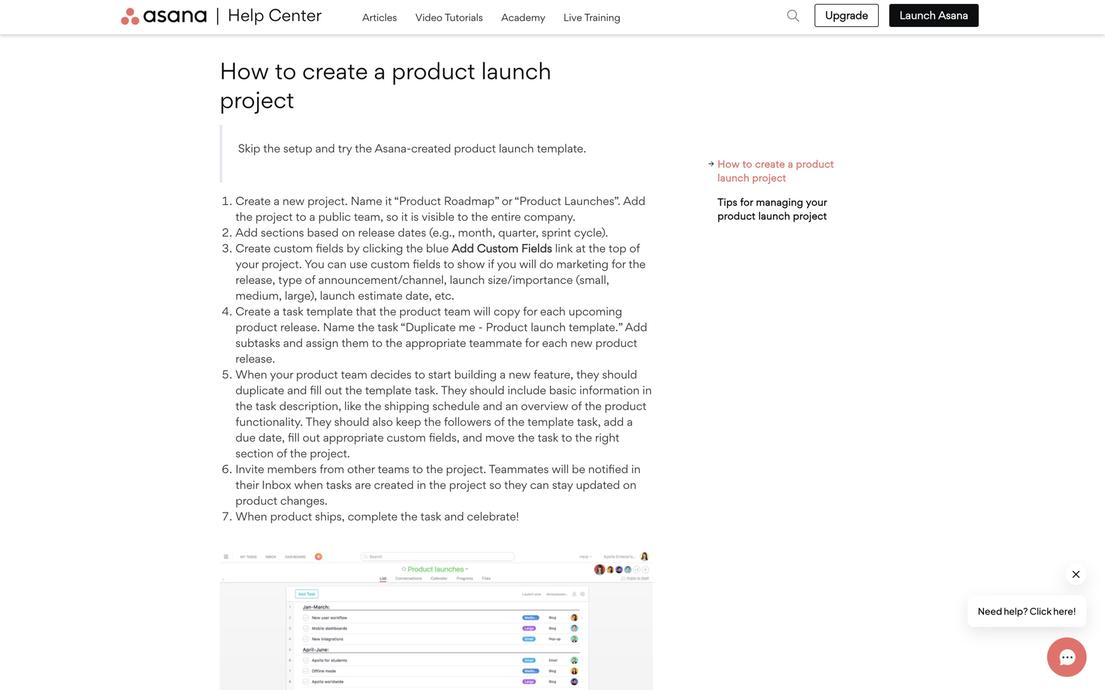 Task type: vqa. For each thing, say whether or not it's contained in the screenshot.


Task type: describe. For each thing, give the bounding box(es) containing it.
video tutorials
[[416, 11, 486, 23]]

project up skip
[[220, 86, 294, 114]]

the down duplicate at the left bottom of the page
[[236, 399, 253, 414]]

size/importance
[[488, 273, 573, 287]]

template down overview
[[528, 415, 574, 429]]

project. inside link at the top of your project. you can use custom fields to show if you will do marketing for the release, type of announcement/channel, launch size/importance (small, medium, large), launch estimate date, etc.
[[262, 257, 302, 271]]

from other teams to the project. teammates will be notified in their
[[236, 463, 641, 493]]

video
[[416, 11, 443, 23]]

celebrate
[[467, 510, 516, 524]]

when for when product ships, complete the task and celebrate !
[[236, 510, 267, 524]]

task down overview
[[538, 431, 559, 445]]

launches".
[[564, 194, 621, 208]]

the up the "fields,"
[[424, 415, 441, 429]]

the right skip
[[263, 141, 280, 156]]

the up also
[[365, 399, 382, 414]]

basic
[[549, 384, 577, 398]]

company.
[[524, 210, 576, 224]]

0 vertical spatial fields
[[316, 242, 344, 256]]

copy
[[494, 305, 520, 319]]

0 vertical spatial release.
[[280, 320, 320, 335]]

when for when your product team decides to start building a new feature, they should duplicate and fill out the template task. they should include basic information in the task description, like the shipping schedule and an overview of the product functionality. they should also keep the followers of the template task, add a due date, fill out appropriate custom fields, and move the task to the right section of the project.
[[236, 368, 267, 382]]

project. inside 'from other teams to the project. teammates will be notified in their'
[[446, 463, 486, 477]]

on inside when tasks are created in the project so they can stay updated on product changes.
[[623, 478, 637, 493]]

building
[[454, 368, 497, 382]]

marketing
[[557, 257, 609, 271]]

1 horizontal spatial how
[[718, 158, 740, 170]]

other
[[347, 463, 375, 477]]

celebrate link
[[467, 510, 516, 524]]

etc.
[[435, 289, 455, 303]]

the down when tasks are created in the project so they can stay updated on product changes.
[[401, 510, 418, 524]]

complete
[[348, 510, 398, 524]]

members
[[267, 463, 317, 477]]

if
[[488, 257, 494, 271]]

articles
[[363, 11, 400, 23]]

the inside when tasks are created in the project so they can stay updated on product changes.
[[429, 478, 446, 493]]

project. inside when your product team decides to start building a new feature, they should duplicate and fill out the template task. they should include basic information in the task description, like the shipping schedule and an overview of the product functionality. they should also keep the followers of the template task, add a due date, fill out appropriate custom fields, and move the task to the right section of the project.
[[310, 447, 350, 461]]

asana
[[939, 9, 969, 22]]

you
[[497, 257, 517, 271]]

the up members
[[290, 447, 307, 461]]

template."
[[569, 320, 623, 335]]

project inside . name it "product roadmap" or "product launches". add the project to a public team, so it is visible to the entire company.
[[256, 210, 293, 224]]

to inside that the product team will copy for each upcoming product release. name the task "duplicate me - product launch template." add subtasks and assign them to the appropriate teammate for each new product release.
[[372, 336, 383, 350]]

live
[[564, 11, 582, 23]]

launch up or
[[499, 141, 534, 156]]

when tasks are created in the project so they can stay updated on product changes.
[[236, 478, 637, 508]]

name inside that the product team will copy for each upcoming product release. name the task "duplicate me - product launch template." add subtasks and assign them to the appropriate teammate for each new product release.
[[323, 320, 355, 335]]

0 vertical spatial custom
[[274, 242, 313, 256]]

move
[[485, 431, 515, 445]]

they inside when tasks are created in the project so they can stay updated on product changes.
[[504, 478, 527, 493]]

0 horizontal spatial how
[[220, 57, 269, 85]]

2 asana help center help center home page image from the left
[[221, 8, 322, 25]]

upgrade link
[[815, 4, 879, 27]]

when product ships, complete the task and celebrate !
[[236, 510, 519, 524]]

a inside how to create a product launch project link
[[788, 158, 794, 170]]

sprint
[[542, 226, 571, 240]]

sections link
[[261, 226, 304, 240]]

project inside tips for managing your product launch project
[[793, 210, 827, 222]]

ships,
[[315, 510, 345, 524]]

of up invite members link
[[277, 447, 287, 461]]

and left an at bottom
[[483, 399, 503, 414]]

launch right large),
[[320, 289, 355, 303]]

so inside . name it "product roadmap" or "product launches". add the project to a public team, so it is visible to the entire company.
[[386, 210, 399, 224]]

0 vertical spatial how to create a product launch project
[[220, 57, 552, 114]]

tips for managing your product launch project link
[[709, 190, 867, 228]]

by
[[347, 242, 360, 256]]

of right top
[[630, 242, 640, 256]]

1 vertical spatial how to create a product launch project
[[718, 158, 834, 184]]

create for create a task template
[[236, 305, 271, 319]]

appropriate inside when your product team decides to start building a new feature, they should duplicate and fill out the template task. they should include basic information in the task description, like the shipping schedule and an overview of the product functionality. they should also keep the followers of the template task, add a due date, fill out appropriate custom fields, and move the task to the right section of the project.
[[323, 431, 384, 445]]

fields,
[[429, 431, 460, 445]]

custom inside link at the top of your project. you can use custom fields to show if you will do marketing for the release, type of announcement/channel, launch size/importance (small, medium, large), launch estimate date, etc.
[[371, 257, 410, 271]]

product down the changes.
[[270, 510, 312, 524]]

release,
[[236, 273, 275, 287]]

your inside link at the top of your project. you can use custom fields to show if you will do marketing for the release, type of announcement/channel, launch size/importance (small, medium, large), launch estimate date, etc.
[[236, 257, 259, 271]]

live training link
[[564, 8, 621, 26]]

start
[[428, 368, 451, 382]]

upgrade
[[826, 9, 869, 22]]

me
[[459, 320, 476, 335]]

0 horizontal spatial new
[[283, 194, 305, 208]]

cycle).
[[574, 226, 608, 240]]

decides
[[371, 368, 412, 382]]

add
[[604, 415, 624, 429]]

academy
[[502, 11, 548, 23]]

clicking
[[363, 242, 403, 256]]

"duplicate
[[401, 320, 456, 335]]

a right add
[[627, 415, 633, 429]]

visible
[[422, 210, 455, 224]]

of up task,
[[572, 399, 582, 414]]

date, inside when your product team decides to start building a new feature, they should duplicate and fill out the template task. they should include basic information in the task description, like the shipping schedule and an overview of the product functionality. they should also keep the followers of the template task, add a due date, fill out appropriate custom fields, and move the task to the right section of the project.
[[259, 431, 285, 445]]

an
[[506, 399, 518, 414]]

how to create a product launch project link
[[709, 152, 867, 190]]

custom inside when your product team decides to start building a new feature, they should duplicate and fill out the template task. they should include basic information in the task description, like the shipping schedule and an overview of the product functionality. they should also keep the followers of the template task, add a due date, fill out appropriate custom fields, and move the task to the right section of the project.
[[387, 431, 426, 445]]

public
[[318, 210, 351, 224]]

blue
[[426, 242, 449, 256]]

changes.
[[280, 494, 328, 508]]

training
[[585, 11, 621, 23]]

also
[[372, 415, 393, 429]]

template up assign
[[307, 305, 353, 319]]

you
[[305, 257, 325, 271]]

1 horizontal spatial out
[[325, 384, 342, 398]]

the down estimate
[[379, 305, 397, 319]]

be
[[572, 463, 586, 477]]

for down product on the left of the page
[[525, 336, 539, 350]]

add inside that the product team will copy for each upcoming product release. name the task "duplicate me - product launch template." add subtasks and assign them to the appropriate teammate for each new product release.
[[625, 320, 648, 335]]

product down template."
[[596, 336, 638, 350]]

medium,
[[236, 289, 282, 303]]

0 vertical spatial .
[[584, 141, 587, 156]]

the up task,
[[585, 399, 602, 414]]

0 horizontal spatial fill
[[288, 431, 300, 445]]

followers
[[444, 415, 491, 429]]

upcoming
[[569, 305, 623, 319]]

product up subtasks
[[236, 320, 277, 335]]

the up decides
[[386, 336, 403, 350]]

in inside when your product team decides to start building a new feature, they should duplicate and fill out the template task. they should include basic information in the task description, like the shipping schedule and an overview of the product functionality. they should also keep the followers of the template task, add a due date, fill out appropriate custom fields, and move the task to the right section of the project.
[[643, 384, 652, 398]]

-
[[479, 320, 483, 335]]

skip the setup and try the asana-created product launch template .
[[238, 141, 587, 156]]

product down assign
[[296, 368, 338, 382]]

0 vertical spatial each
[[540, 305, 566, 319]]

your inside tips for managing your product launch project
[[806, 196, 827, 208]]

link at the top of your project. you can use custom fields to show if you will do marketing for the release, type of announcement/channel, launch size/importance (small, medium, large), launch estimate date, etc.
[[236, 242, 646, 303]]

in inside when tasks are created in the project so they can stay updated on product changes.
[[417, 478, 426, 493]]

a right building
[[500, 368, 506, 382]]

0 vertical spatial should
[[602, 368, 638, 382]]

academy link
[[502, 8, 548, 26]]

task inside that the product team will copy for each upcoming product release. name the task "duplicate me - product launch template." add subtasks and assign them to the appropriate teammate for each new product release.
[[378, 320, 399, 335]]

appropriate inside that the product team will copy for each upcoming product release. name the task "duplicate me - product launch template." add subtasks and assign them to the appropriate teammate for each new product release.
[[406, 336, 466, 350]]

task down when tasks are created in the project so they can stay updated on product changes.
[[421, 510, 442, 524]]

stay
[[552, 478, 573, 493]]

and down when tasks are created in the project so they can stay updated on product changes.
[[445, 510, 464, 524]]

inbox
[[262, 478, 291, 493]]

asana-
[[375, 141, 411, 156]]

will inside 'from other teams to the project. teammates will be notified in their'
[[552, 463, 569, 477]]

the right "move"
[[518, 431, 535, 445]]

create for create a new project
[[236, 194, 271, 208]]

team,
[[354, 210, 384, 224]]

task down large),
[[283, 305, 304, 319]]

top
[[609, 242, 627, 256]]

the down that at left top
[[358, 320, 375, 335]]

invite
[[236, 463, 264, 477]]

(e.g.,
[[429, 226, 455, 240]]

of down you
[[305, 273, 315, 287]]

a inside . name it "product roadmap" or "product launches". add the project to a public team, so it is visible to the entire company.
[[309, 210, 315, 224]]

the down dates at the left of the page
[[406, 242, 423, 256]]

1 vertical spatial out
[[303, 431, 320, 445]]

tips
[[718, 196, 738, 208]]

template up launches".
[[537, 141, 584, 156]]

1 horizontal spatial create
[[755, 158, 785, 170]]

product up add
[[605, 399, 647, 414]]

entire
[[491, 210, 521, 224]]

inbox link
[[262, 478, 291, 493]]

team for decides
[[341, 368, 368, 382]]

the up month,
[[471, 210, 488, 224]]

custom fields link
[[274, 242, 344, 256]]

the down task,
[[575, 431, 592, 445]]



Task type: locate. For each thing, give the bounding box(es) containing it.
product inside tips for managing your product launch project
[[718, 210, 756, 222]]

0 horizontal spatial date,
[[259, 431, 285, 445]]

your
[[806, 196, 827, 208], [236, 257, 259, 271], [270, 368, 293, 382]]

0 vertical spatial create
[[302, 57, 368, 85]]

fields down blue
[[413, 257, 441, 271]]

0 vertical spatial name
[[351, 194, 382, 208]]

create a task template
[[236, 305, 353, 319]]

so
[[386, 210, 399, 224], [490, 478, 502, 493]]

0 vertical spatial in
[[643, 384, 652, 398]]

should down the like at the left
[[334, 415, 370, 429]]

.
[[584, 141, 587, 156], [345, 194, 348, 208]]

product down video
[[392, 57, 476, 85]]

type
[[278, 273, 302, 287]]

1 vertical spatial create
[[755, 158, 785, 170]]

1 vertical spatial create
[[236, 242, 271, 256]]

a down medium,
[[274, 305, 280, 319]]

1 vertical spatial can
[[530, 478, 549, 493]]

team inside when your product team decides to start building a new feature, they should duplicate and fill out the template task. they should include basic information in the task description, like the shipping schedule and an overview of the product functionality. they should also keep the followers of the template task, add a due date, fill out appropriate custom fields, and move the task to the right section of the project.
[[341, 368, 368, 382]]

2 when from the top
[[236, 510, 267, 524]]

product down their
[[236, 494, 277, 508]]

name inside . name it "product roadmap" or "product launches". add the project to a public team, so it is visible to the entire company.
[[351, 194, 382, 208]]

your up duplicate at the left bottom of the page
[[270, 368, 293, 382]]

managing
[[756, 196, 804, 208]]

0 vertical spatial it
[[385, 194, 392, 208]]

add up show
[[452, 242, 474, 256]]

the up when tasks are created in the project so they can stay updated on product changes.
[[426, 463, 443, 477]]

roadmap"
[[444, 194, 499, 208]]

1 horizontal spatial it
[[401, 210, 408, 224]]

1 horizontal spatial your
[[270, 368, 293, 382]]

1 horizontal spatial date,
[[406, 289, 432, 303]]

fields inside link at the top of your project. you can use custom fields to show if you will do marketing for the release, type of announcement/channel, launch size/importance (small, medium, large), launch estimate date, etc.
[[413, 257, 441, 271]]

date, left etc.
[[406, 289, 432, 303]]

1 vertical spatial should
[[470, 384, 505, 398]]

project up managing
[[753, 172, 787, 184]]

will inside link at the top of your project. you can use custom fields to show if you will do marketing for the release, type of announcement/channel, launch size/importance (small, medium, large), launch estimate date, etc.
[[520, 257, 537, 271]]

new inside when your product team decides to start building a new feature, they should duplicate and fill out the template task. they should include basic information in the task description, like the shipping schedule and an overview of the product functionality. they should also keep the followers of the template task, add a due date, fill out appropriate custom fields, and move the task to the right section of the project.
[[509, 368, 531, 382]]

project up public
[[308, 194, 345, 208]]

tutorials
[[445, 11, 483, 23]]

release. down create a task template link in the left of the page
[[280, 320, 320, 335]]

custom down keep
[[387, 431, 426, 445]]

the up the like at the left
[[345, 384, 362, 398]]

0 vertical spatial date,
[[406, 289, 432, 303]]

0 vertical spatial can
[[328, 257, 347, 271]]

template
[[537, 141, 584, 156], [307, 305, 353, 319], [365, 384, 412, 398], [528, 415, 574, 429]]

they inside when your product team decides to start building a new feature, they should duplicate and fill out the template task. they should include basic information in the task description, like the shipping schedule and an overview of the product functionality. they should also keep the followers of the template task, add a due date, fill out appropriate custom fields, and move the task to the right section of the project.
[[577, 368, 599, 382]]

1 vertical spatial so
[[490, 478, 502, 493]]

use
[[350, 257, 368, 271]]

0 horizontal spatial how to create a product launch project
[[220, 57, 552, 114]]

1 horizontal spatial fill
[[310, 384, 322, 398]]

month,
[[458, 226, 496, 240]]

in inside 'from other teams to the project. teammates will be notified in their'
[[632, 463, 641, 477]]

add sections based on release dates (e.g., month, quarter, sprint cycle).
[[236, 226, 608, 240]]

1 vertical spatial new
[[571, 336, 593, 350]]

asana-created product launch template link
[[375, 141, 584, 156]]

1 vertical spatial fields
[[413, 257, 441, 271]]

the right at
[[589, 242, 606, 256]]

0 horizontal spatial .
[[345, 194, 348, 208]]

release
[[358, 226, 395, 240]]

task.
[[415, 384, 439, 398]]

product inside when tasks are created in the project so they can stay updated on product changes.
[[236, 494, 277, 508]]

launch up tips
[[718, 172, 750, 184]]

will inside that the product team will copy for each upcoming product release. name the task "duplicate me - product launch template." add subtasks and assign them to the appropriate teammate for each new product release.
[[474, 305, 491, 319]]

1 vertical spatial on
[[623, 478, 637, 493]]

task up functionality.
[[256, 399, 276, 414]]

0 vertical spatial will
[[520, 257, 537, 271]]

include
[[508, 384, 546, 398]]

is
[[411, 210, 419, 224]]

each
[[540, 305, 566, 319], [542, 336, 568, 350]]

1 vertical spatial name
[[323, 320, 355, 335]]

0 horizontal spatial asana help center help center home page image
[[121, 8, 218, 25]]

and up description,
[[287, 384, 307, 398]]

0 horizontal spatial release.
[[236, 352, 275, 366]]

that
[[356, 305, 377, 319]]

1 vertical spatial fill
[[288, 431, 300, 445]]

can inside link at the top of your project. you can use custom fields to show if you will do marketing for the release, type of announcement/channel, launch size/importance (small, medium, large), launch estimate date, etc.
[[328, 257, 347, 271]]

will up -
[[474, 305, 491, 319]]

the down an at bottom
[[508, 415, 525, 429]]

1 horizontal spatial team
[[444, 305, 471, 319]]

project inside when tasks are created in the project so they can stay updated on product changes.
[[449, 478, 487, 493]]

setup
[[283, 141, 313, 156]]

when your product team decides to start building a new feature, they should duplicate and fill out the template task. they should include basic information in the task description, like the shipping schedule and an overview of the product functionality. they should also keep the followers of the template task, add a due date, fill out appropriate custom fields, and move the task to the right section of the project.
[[236, 368, 652, 461]]

product down tips
[[718, 210, 756, 222]]

custom down sections link
[[274, 242, 313, 256]]

your right managing
[[806, 196, 827, 208]]

0 vertical spatial team
[[444, 305, 471, 319]]

product up roadmap"
[[454, 141, 496, 156]]

link
[[555, 242, 573, 256]]

0 vertical spatial they
[[441, 384, 467, 398]]

each up "feature,"
[[542, 336, 568, 350]]

2 horizontal spatial should
[[602, 368, 638, 382]]

task
[[283, 305, 304, 319], [378, 320, 399, 335], [256, 399, 276, 414], [538, 431, 559, 445], [421, 510, 442, 524]]

teams
[[378, 463, 410, 477]]

1 vertical spatial it
[[401, 210, 408, 224]]

to inside 'from other teams to the project. teammates will be notified in their'
[[413, 463, 423, 477]]

0 horizontal spatial should
[[334, 415, 370, 429]]

when down their
[[236, 510, 267, 524]]

1 horizontal spatial so
[[490, 478, 502, 493]]

0 vertical spatial created
[[411, 141, 451, 156]]

the right marketing on the top
[[629, 257, 646, 271]]

the inside 'from other teams to the project. teammates will be notified in their'
[[426, 463, 443, 477]]

2 vertical spatial in
[[417, 478, 426, 493]]

2 vertical spatial your
[[270, 368, 293, 382]]

fill
[[310, 384, 322, 398], [288, 431, 300, 445]]

custom down create custom fields by clicking the blue add custom fields
[[371, 257, 410, 271]]

for inside tips for managing your product launch project
[[741, 196, 754, 208]]

launch down academy link
[[481, 57, 552, 85]]

description,
[[279, 399, 342, 414]]

invite members link
[[236, 463, 317, 477]]

date, inside link at the top of your project. you can use custom fields to show if you will do marketing for the release, type of announcement/channel, launch size/importance (small, medium, large), launch estimate date, etc.
[[406, 289, 432, 303]]

they
[[577, 368, 599, 382], [504, 478, 527, 493]]

launch
[[481, 57, 552, 85], [499, 141, 534, 156], [718, 172, 750, 184], [759, 210, 791, 222], [450, 273, 485, 287], [320, 289, 355, 303], [531, 320, 566, 335]]

create for create custom fields by clicking the blue add custom fields
[[236, 242, 271, 256]]

of up "move"
[[494, 415, 505, 429]]

1 vertical spatial when
[[236, 510, 267, 524]]

duplicate
[[236, 384, 284, 398]]

due
[[236, 431, 256, 445]]

created up . name it "product roadmap" or "product launches". add the project to a public team, so it is visible to the entire company. in the top of the page
[[411, 141, 451, 156]]

1 horizontal spatial how to create a product launch project
[[718, 158, 834, 184]]

2 horizontal spatial new
[[571, 336, 593, 350]]

launch inside how to create a product launch project link
[[718, 172, 750, 184]]

for inside link at the top of your project. you can use custom fields to show if you will do marketing for the release, type of announcement/channel, launch size/importance (small, medium, large), launch estimate date, etc.
[[612, 257, 626, 271]]

1 vertical spatial project.
[[310, 447, 350, 461]]

team down the them
[[341, 368, 368, 382]]

fields down based
[[316, 242, 344, 256]]

1 vertical spatial each
[[542, 336, 568, 350]]

out
[[325, 384, 342, 398], [303, 431, 320, 445]]

1 horizontal spatial in
[[632, 463, 641, 477]]

1 create from the top
[[236, 194, 271, 208]]

live training
[[564, 11, 621, 23]]

team up me
[[444, 305, 471, 319]]

project. up type at top left
[[262, 257, 302, 271]]

the down the "fields,"
[[429, 478, 446, 493]]

2 "product from the left
[[515, 194, 562, 208]]

0 horizontal spatial they
[[306, 415, 331, 429]]

project
[[220, 86, 294, 114], [753, 172, 787, 184], [308, 194, 345, 208], [256, 210, 293, 224], [793, 210, 827, 222], [449, 478, 487, 493]]

add right template."
[[625, 320, 648, 335]]

of
[[630, 242, 640, 256], [305, 273, 315, 287], [572, 399, 582, 414], [494, 415, 505, 429], [277, 447, 287, 461]]

release.
[[280, 320, 320, 335], [236, 352, 275, 366]]

can inside when tasks are created in the project so they can stay updated on product changes.
[[530, 478, 549, 493]]

fields
[[522, 242, 552, 256]]

should
[[602, 368, 638, 382], [470, 384, 505, 398], [334, 415, 370, 429]]

so down teammates
[[490, 478, 502, 493]]

on down notified
[[623, 478, 637, 493]]

try
[[338, 141, 352, 156]]

and inside that the product team will copy for each upcoming product release. name the task "duplicate me - product launch template." add subtasks and assign them to the appropriate teammate for each new product release.
[[283, 336, 303, 350]]

1 vertical spatial created
[[374, 478, 414, 493]]

project up celebrate
[[449, 478, 487, 493]]

and
[[315, 141, 335, 156], [283, 336, 303, 350], [287, 384, 307, 398], [483, 399, 503, 414], [463, 431, 483, 445], [445, 510, 464, 524]]

1 horizontal spatial they
[[577, 368, 599, 382]]

1 horizontal spatial project.
[[310, 447, 350, 461]]

new
[[283, 194, 305, 208], [571, 336, 593, 350], [509, 368, 531, 382]]

custom
[[477, 242, 519, 256]]

each down size/importance
[[540, 305, 566, 319]]

team for will
[[444, 305, 471, 319]]

0 horizontal spatial so
[[386, 210, 399, 224]]

invite members
[[236, 463, 317, 477]]

build a product marketing roadmap project in asana image
[[220, 551, 653, 691]]

asana help center help center home page image
[[121, 8, 218, 25], [221, 8, 322, 25]]

product
[[392, 57, 476, 85], [454, 141, 496, 156], [796, 158, 834, 170], [718, 210, 756, 222], [399, 305, 441, 319], [236, 320, 277, 335], [596, 336, 638, 350], [296, 368, 338, 382], [605, 399, 647, 414], [236, 494, 277, 508], [270, 510, 312, 524]]

new left project link
[[283, 194, 305, 208]]

2 horizontal spatial your
[[806, 196, 827, 208]]

from
[[320, 463, 344, 477]]

show
[[457, 257, 485, 271]]

product up "duplicate
[[399, 305, 441, 319]]

on up the by
[[342, 226, 355, 240]]

right
[[595, 431, 620, 445]]

they down description,
[[306, 415, 331, 429]]

0 vertical spatial how
[[220, 57, 269, 85]]

when inside when your product team decides to start building a new feature, they should duplicate and fill out the template task. they should include basic information in the task description, like the shipping schedule and an overview of the product functionality. they should also keep the followers of the template task, add a due date, fill out appropriate custom fields, and move the task to the right section of the project.
[[236, 368, 267, 382]]

0 horizontal spatial your
[[236, 257, 259, 271]]

should down building
[[470, 384, 505, 398]]

when
[[294, 478, 323, 493]]

in right information
[[643, 384, 652, 398]]

1 horizontal spatial appropriate
[[406, 336, 466, 350]]

launch inside that the product team will copy for each upcoming product release. name the task "duplicate me - product launch template." add subtasks and assign them to the appropriate teammate for each new product release.
[[531, 320, 566, 335]]

2 vertical spatial create
[[236, 305, 271, 319]]

launch asana link
[[890, 4, 979, 27]]

your up 'release,' at the top of page
[[236, 257, 259, 271]]

a up managing
[[788, 158, 794, 170]]

1 horizontal spatial release.
[[280, 320, 320, 335]]

so inside when tasks are created in the project so they can stay updated on product changes.
[[490, 478, 502, 493]]

notified
[[588, 463, 629, 477]]

appropriate down the like at the left
[[323, 431, 384, 445]]

2 vertical spatial new
[[509, 368, 531, 382]]

can left 'use'
[[328, 257, 347, 271]]

(small,
[[576, 273, 610, 287]]

1 vertical spatial date,
[[259, 431, 285, 445]]

1 "product from the left
[[394, 194, 441, 208]]

0 vertical spatial create
[[236, 194, 271, 208]]

1 vertical spatial custom
[[371, 257, 410, 271]]

create a new project
[[236, 194, 345, 208]]

for down top
[[612, 257, 626, 271]]

and left assign
[[283, 336, 303, 350]]

to inside link at the top of your project. you can use custom fields to show if you will do marketing for the release, type of announcement/channel, launch size/importance (small, medium, large), launch estimate date, etc.
[[444, 257, 454, 271]]

1 vertical spatial how
[[718, 158, 740, 170]]

1 vertical spatial release.
[[236, 352, 275, 366]]

based
[[307, 226, 339, 240]]

updated
[[576, 478, 620, 493]]

launch down managing
[[759, 210, 791, 222]]

!
[[516, 510, 519, 524]]

team inside that the product team will copy for each upcoming product release. name the task "duplicate me - product launch template." add subtasks and assign them to the appropriate teammate for each new product release.
[[444, 305, 471, 319]]

overview
[[521, 399, 569, 414]]

1 vertical spatial they
[[504, 478, 527, 493]]

project link
[[308, 194, 345, 208]]

assign
[[306, 336, 339, 350]]

1 vertical spatial team
[[341, 368, 368, 382]]

1 vertical spatial they
[[306, 415, 331, 429]]

0 horizontal spatial on
[[342, 226, 355, 240]]

name up the them
[[323, 320, 355, 335]]

teammates
[[489, 463, 549, 477]]

. inside . name it "product roadmap" or "product launches". add the project to a public team, so it is visible to the entire company.
[[345, 194, 348, 208]]

0 vertical spatial project.
[[262, 257, 302, 271]]

functionality.
[[236, 415, 303, 429]]

project up sections link
[[256, 210, 293, 224]]

subtasks
[[236, 336, 280, 350]]

project. up when tasks are created in the project so they can stay updated on product changes.
[[446, 463, 486, 477]]

will
[[520, 257, 537, 271], [474, 305, 491, 319], [552, 463, 569, 477]]

1 asana help center help center home page image from the left
[[121, 8, 218, 25]]

date,
[[406, 289, 432, 303], [259, 431, 285, 445]]

when
[[236, 368, 267, 382], [236, 510, 267, 524]]

1 horizontal spatial should
[[470, 384, 505, 398]]

your inside when your product team decides to start building a new feature, they should duplicate and fill out the template task. they should include basic information in the task description, like the shipping schedule and an overview of the product functionality. they should also keep the followers of the template task, add a due date, fill out appropriate custom fields, and move the task to the right section of the project.
[[270, 368, 293, 382]]

1 when from the top
[[236, 368, 267, 382]]

add inside . name it "product roadmap" or "product launches". add the project to a public team, so it is visible to the entire company.
[[623, 194, 646, 208]]

1 horizontal spatial on
[[623, 478, 637, 493]]

launch down show
[[450, 273, 485, 287]]

0 horizontal spatial create
[[302, 57, 368, 85]]

created inside when tasks are created in the project so they can stay updated on product changes.
[[374, 478, 414, 493]]

new inside that the product team will copy for each upcoming product release. name the task "duplicate me - product launch template." add subtasks and assign them to the appropriate teammate for each new product release.
[[571, 336, 593, 350]]

it up release
[[385, 194, 392, 208]]

announcement/channel,
[[318, 273, 447, 287]]

0 vertical spatial they
[[577, 368, 599, 382]]

1 vertical spatial .
[[345, 194, 348, 208]]

how to create a product launch project up managing
[[718, 158, 834, 184]]

0 vertical spatial new
[[283, 194, 305, 208]]

a up based
[[309, 210, 315, 224]]

"product up is
[[394, 194, 441, 208]]

their
[[236, 478, 259, 493]]

add left sections
[[236, 226, 258, 240]]

0 horizontal spatial "product
[[394, 194, 441, 208]]

template down decides
[[365, 384, 412, 398]]

0 vertical spatial fill
[[310, 384, 322, 398]]

0 horizontal spatial in
[[417, 478, 426, 493]]

1 vertical spatial in
[[632, 463, 641, 477]]

launch inside tips for managing your product launch project
[[759, 210, 791, 222]]

2 create from the top
[[236, 242, 271, 256]]

for right tips
[[741, 196, 754, 208]]

fill down functionality.
[[288, 431, 300, 445]]

launch
[[900, 9, 936, 22]]

0 horizontal spatial it
[[385, 194, 392, 208]]

large),
[[285, 289, 317, 303]]

for right copy
[[523, 305, 537, 319]]

product up managing
[[796, 158, 834, 170]]

1 horizontal spatial new
[[509, 368, 531, 382]]

at
[[576, 242, 586, 256]]

task down estimate
[[378, 320, 399, 335]]

0 vertical spatial out
[[325, 384, 342, 398]]

3 create from the top
[[236, 305, 271, 319]]

the right the try
[[355, 141, 372, 156]]

date, down functionality.
[[259, 431, 285, 445]]

on
[[342, 226, 355, 240], [623, 478, 637, 493]]

and left the try
[[315, 141, 335, 156]]

0 horizontal spatial appropriate
[[323, 431, 384, 445]]

2 vertical spatial project.
[[446, 463, 486, 477]]

a
[[374, 57, 386, 85], [788, 158, 794, 170], [274, 194, 280, 208], [309, 210, 315, 224], [274, 305, 280, 319], [500, 368, 506, 382], [627, 415, 633, 429]]

0 vertical spatial appropriate
[[406, 336, 466, 350]]

project down managing
[[793, 210, 827, 222]]

2 vertical spatial should
[[334, 415, 370, 429]]

the down the create a new project
[[236, 210, 253, 224]]

a down articles link
[[374, 57, 386, 85]]

2 horizontal spatial project.
[[446, 463, 486, 477]]

a up sections
[[274, 194, 280, 208]]

1 horizontal spatial fields
[[413, 257, 441, 271]]

tasks
[[326, 478, 352, 493]]

1 horizontal spatial asana help center help center home page image
[[221, 8, 322, 25]]

new down template."
[[571, 336, 593, 350]]

0 horizontal spatial will
[[474, 305, 491, 319]]

create custom fields by clicking the blue add custom fields
[[236, 242, 552, 256]]

sections
[[261, 226, 304, 240]]

video tutorials link
[[416, 8, 486, 26]]

and down followers
[[463, 431, 483, 445]]

product
[[486, 320, 528, 335]]

in right notified
[[632, 463, 641, 477]]

created down teams
[[374, 478, 414, 493]]

create
[[302, 57, 368, 85], [755, 158, 785, 170]]

estimate
[[358, 289, 403, 303]]

0 vertical spatial on
[[342, 226, 355, 240]]

2 horizontal spatial will
[[552, 463, 569, 477]]

1 horizontal spatial .
[[584, 141, 587, 156]]

it left is
[[401, 210, 408, 224]]



